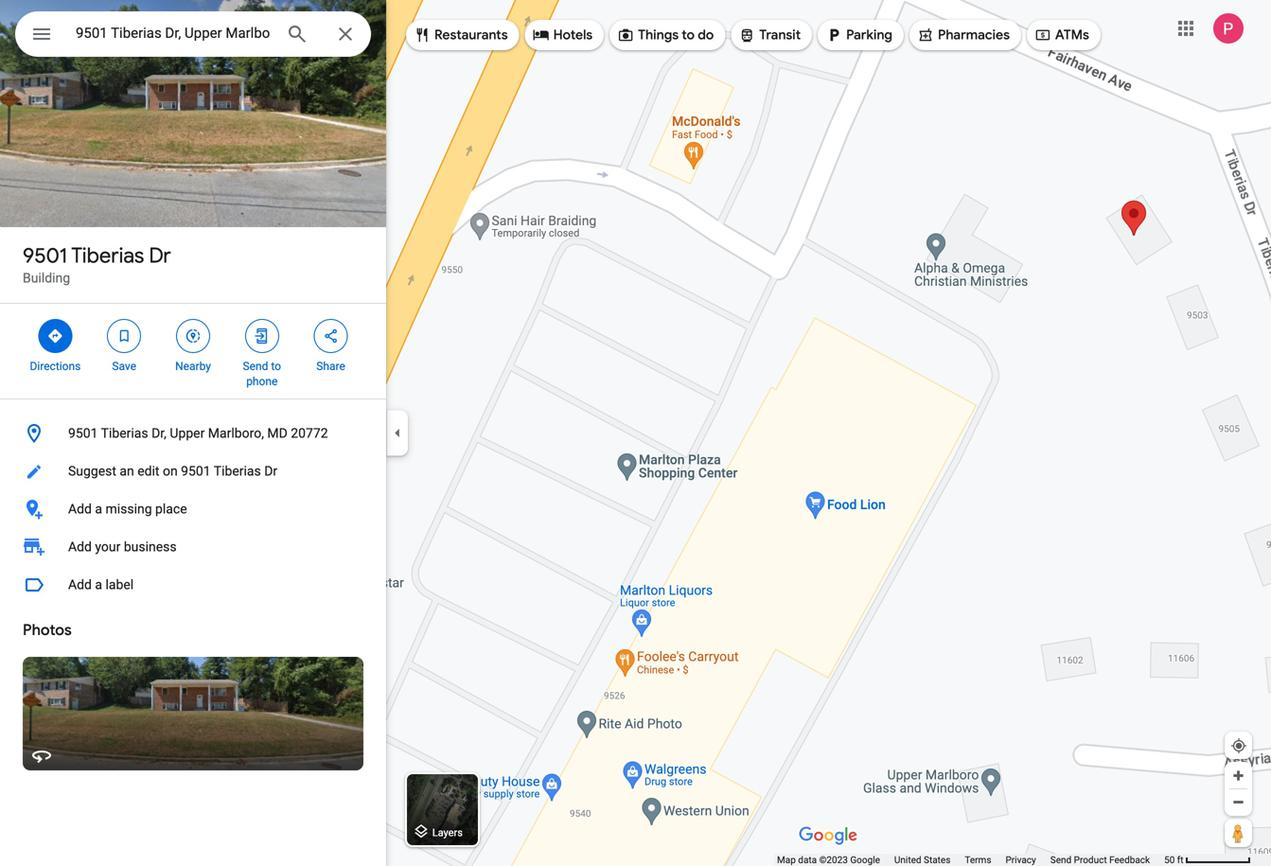 Task type: vqa. For each thing, say whether or not it's contained in the screenshot.
business
yes



Task type: locate. For each thing, give the bounding box(es) containing it.
phone
[[246, 375, 278, 388]]

9501
[[23, 242, 67, 269], [68, 426, 98, 441], [181, 463, 211, 479]]

9501 up "building"
[[23, 242, 67, 269]]

a left the missing
[[95, 501, 102, 517]]

on
[[163, 463, 178, 479]]


[[826, 25, 843, 45]]

zoom in image
[[1232, 769, 1246, 783]]

feedback
[[1110, 854, 1150, 866]]

add inside add a label button
[[68, 577, 92, 593]]

tiberias
[[71, 242, 144, 269], [101, 426, 148, 441], [214, 463, 261, 479]]

9501 tiberias dr, upper marlboro, md 20772
[[68, 426, 328, 441]]

1 horizontal spatial send
[[1051, 854, 1072, 866]]

to
[[682, 27, 695, 44], [271, 360, 281, 373]]

None field
[[76, 22, 271, 44]]

google maps element
[[0, 0, 1271, 866]]

9501 tiberias dr building
[[23, 242, 171, 286]]

place
[[155, 501, 187, 517]]

 hotels
[[533, 25, 593, 45]]

9501 tiberias dr main content
[[0, 0, 386, 866]]

add inside add your business link
[[68, 539, 92, 555]]

0 horizontal spatial to
[[271, 360, 281, 373]]

to up "phone"
[[271, 360, 281, 373]]

2 vertical spatial add
[[68, 577, 92, 593]]

states
[[924, 854, 951, 866]]

9501 Tiberias Dr, Upper Marlboro, MD 20772 field
[[15, 11, 371, 57]]

2 horizontal spatial 9501
[[181, 463, 211, 479]]

building
[[23, 270, 70, 286]]

1 horizontal spatial dr
[[264, 463, 278, 479]]


[[116, 326, 133, 346]]

 pharmacies
[[917, 25, 1010, 45]]

send inside send product feedback button
[[1051, 854, 1072, 866]]

upper
[[170, 426, 205, 441]]

2 vertical spatial 9501
[[181, 463, 211, 479]]

actions for 9501 tiberias dr region
[[0, 304, 386, 399]]

0 vertical spatial send
[[243, 360, 268, 373]]

send left product in the bottom of the page
[[1051, 854, 1072, 866]]

send inside send to phone
[[243, 360, 268, 373]]

google
[[850, 854, 880, 866]]

a left label
[[95, 577, 102, 593]]


[[414, 25, 431, 45]]

3 add from the top
[[68, 577, 92, 593]]

to left do
[[682, 27, 695, 44]]

9501 up the suggest
[[68, 426, 98, 441]]

0 vertical spatial to
[[682, 27, 695, 44]]

1 vertical spatial 9501
[[68, 426, 98, 441]]

show street view coverage image
[[1225, 819, 1252, 847]]

add inside add a missing place button
[[68, 501, 92, 517]]

0 vertical spatial dr
[[149, 242, 171, 269]]

send
[[243, 360, 268, 373], [1051, 854, 1072, 866]]

dr
[[149, 242, 171, 269], [264, 463, 278, 479]]

1 vertical spatial add
[[68, 539, 92, 555]]

tiberias left the dr,
[[101, 426, 148, 441]]

privacy
[[1006, 854, 1036, 866]]

0 horizontal spatial 9501
[[23, 242, 67, 269]]

zoom out image
[[1232, 795, 1246, 809]]

dr,
[[152, 426, 167, 441]]

0 vertical spatial 9501
[[23, 242, 67, 269]]

1 vertical spatial dr
[[264, 463, 278, 479]]

footer containing map data ©2023 google
[[777, 854, 1164, 866]]

do
[[698, 27, 714, 44]]

united states
[[894, 854, 951, 866]]

layers
[[432, 827, 463, 839]]

add for add a label
[[68, 577, 92, 593]]

0 vertical spatial add
[[68, 501, 92, 517]]

1 vertical spatial send
[[1051, 854, 1072, 866]]

1 a from the top
[[95, 501, 102, 517]]

add down the suggest
[[68, 501, 92, 517]]

1 vertical spatial to
[[271, 360, 281, 373]]

tiberias up  at the left of page
[[71, 242, 144, 269]]

send up "phone"
[[243, 360, 268, 373]]

1 add from the top
[[68, 501, 92, 517]]

9501 inside the "9501 tiberias dr building"
[[23, 242, 67, 269]]

9501 for dr,
[[68, 426, 98, 441]]

 button
[[15, 11, 68, 61]]

to inside  things to do
[[682, 27, 695, 44]]

1 vertical spatial tiberias
[[101, 426, 148, 441]]

share
[[316, 360, 345, 373]]

united
[[894, 854, 922, 866]]

add left your
[[68, 539, 92, 555]]

9501 right on on the left
[[181, 463, 211, 479]]

1 horizontal spatial 9501
[[68, 426, 98, 441]]

photos
[[23, 621, 72, 640]]

add a missing place button
[[0, 490, 386, 528]]

add a label
[[68, 577, 134, 593]]


[[185, 326, 202, 346]]

0 horizontal spatial dr
[[149, 242, 171, 269]]

2 a from the top
[[95, 577, 102, 593]]

9501 tiberias dr, upper marlboro, md 20772 button
[[0, 415, 386, 452]]

tiberias inside the "9501 tiberias dr building"
[[71, 242, 144, 269]]

privacy button
[[1006, 854, 1036, 866]]


[[917, 25, 934, 45]]

9501 inside 9501 tiberias dr, upper marlboro, md 20772 button
[[68, 426, 98, 441]]

things
[[638, 27, 679, 44]]

2 add from the top
[[68, 539, 92, 555]]


[[739, 25, 756, 45]]

to inside send to phone
[[271, 360, 281, 373]]

add your business link
[[0, 528, 386, 566]]

1 vertical spatial a
[[95, 577, 102, 593]]

suggest
[[68, 463, 116, 479]]

a
[[95, 501, 102, 517], [95, 577, 102, 593]]

0 vertical spatial tiberias
[[71, 242, 144, 269]]

your
[[95, 539, 121, 555]]


[[30, 20, 53, 48]]

1 horizontal spatial to
[[682, 27, 695, 44]]

 transit
[[739, 25, 801, 45]]

add left label
[[68, 577, 92, 593]]

tiberias down marlboro,
[[214, 463, 261, 479]]

restaurants
[[435, 27, 508, 44]]

pharmacies
[[938, 27, 1010, 44]]


[[47, 326, 64, 346]]

0 vertical spatial a
[[95, 501, 102, 517]]

add
[[68, 501, 92, 517], [68, 539, 92, 555], [68, 577, 92, 593]]

0 horizontal spatial send
[[243, 360, 268, 373]]

footer
[[777, 854, 1164, 866]]



Task type: describe. For each thing, give the bounding box(es) containing it.
directions
[[30, 360, 81, 373]]

 search field
[[15, 11, 371, 61]]

send product feedback
[[1051, 854, 1150, 866]]

save
[[112, 360, 136, 373]]


[[253, 326, 271, 346]]


[[1035, 25, 1052, 45]]

nearby
[[175, 360, 211, 373]]

add for add a missing place
[[68, 501, 92, 517]]

20772
[[291, 426, 328, 441]]

suggest an edit on 9501 tiberias dr button
[[0, 452, 386, 490]]

send for send to phone
[[243, 360, 268, 373]]

show your location image
[[1231, 737, 1248, 754]]

50 ft
[[1164, 854, 1184, 866]]

footer inside the google maps element
[[777, 854, 1164, 866]]

send for send product feedback
[[1051, 854, 1072, 866]]

data
[[798, 854, 817, 866]]

product
[[1074, 854, 1107, 866]]

9501 for dr
[[23, 242, 67, 269]]

50 ft button
[[1164, 854, 1251, 866]]

parking
[[846, 27, 893, 44]]

missing
[[106, 501, 152, 517]]

 restaurants
[[414, 25, 508, 45]]

ft
[[1177, 854, 1184, 866]]

none field inside 9501 tiberias dr, upper marlboro, md 20772 field
[[76, 22, 271, 44]]

suggest an edit on 9501 tiberias dr
[[68, 463, 278, 479]]

add your business
[[68, 539, 177, 555]]

map
[[777, 854, 796, 866]]

a for label
[[95, 577, 102, 593]]

 things to do
[[617, 25, 714, 45]]

terms
[[965, 854, 992, 866]]

 parking
[[826, 25, 893, 45]]

a for missing
[[95, 501, 102, 517]]


[[322, 326, 339, 346]]

united states button
[[894, 854, 951, 866]]

transit
[[759, 27, 801, 44]]

atms
[[1055, 27, 1089, 44]]

add a label button
[[0, 566, 386, 604]]

send to phone
[[243, 360, 281, 388]]

tiberias for dr,
[[101, 426, 148, 441]]

google account: payton hansen  
(payton.hansen@adept.ai) image
[[1214, 13, 1244, 44]]

 atms
[[1035, 25, 1089, 45]]

©2023
[[819, 854, 848, 866]]

add a missing place
[[68, 501, 187, 517]]

terms button
[[965, 854, 992, 866]]

edit
[[137, 463, 160, 479]]

hotels
[[553, 27, 593, 44]]

collapse side panel image
[[387, 423, 408, 443]]

add for add your business
[[68, 539, 92, 555]]


[[533, 25, 550, 45]]

dr inside button
[[264, 463, 278, 479]]

md
[[267, 426, 288, 441]]

send product feedback button
[[1051, 854, 1150, 866]]

tiberias for dr
[[71, 242, 144, 269]]

dr inside the "9501 tiberias dr building"
[[149, 242, 171, 269]]

9501 inside suggest an edit on 9501 tiberias dr button
[[181, 463, 211, 479]]

2 vertical spatial tiberias
[[214, 463, 261, 479]]

map data ©2023 google
[[777, 854, 880, 866]]

label
[[106, 577, 134, 593]]

business
[[124, 539, 177, 555]]

marlboro,
[[208, 426, 264, 441]]

50
[[1164, 854, 1175, 866]]

an
[[120, 463, 134, 479]]


[[617, 25, 634, 45]]



